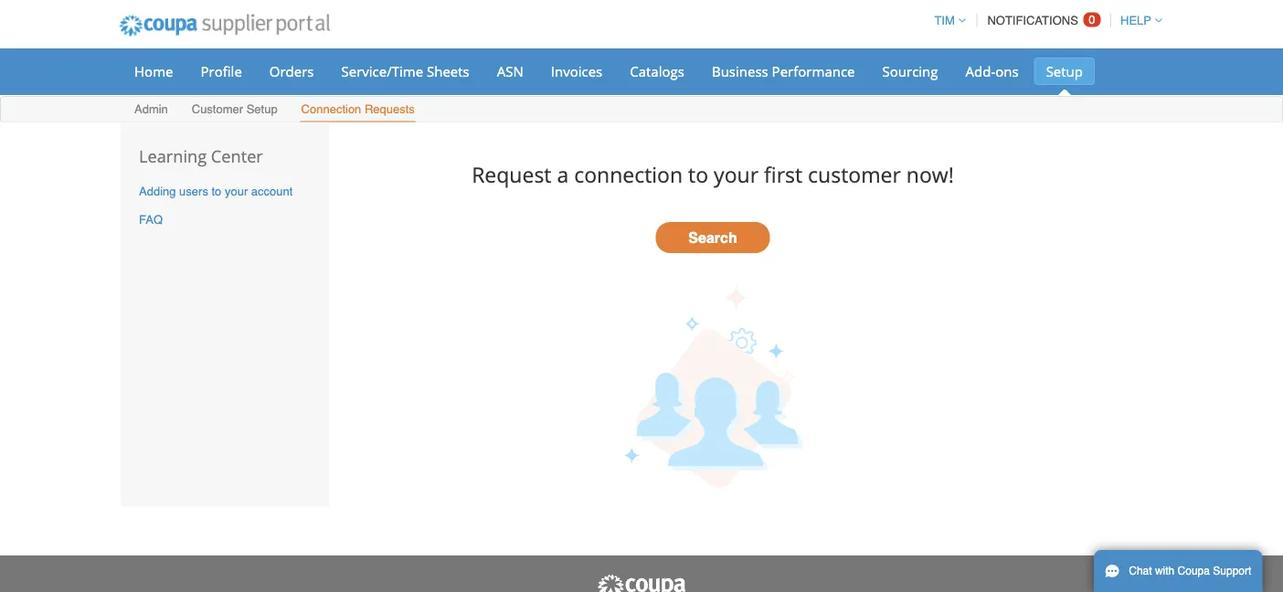 Task type: vqa. For each thing, say whether or not it's contained in the screenshot.
option
no



Task type: describe. For each thing, give the bounding box(es) containing it.
performance
[[772, 62, 855, 80]]

faq
[[139, 213, 163, 226]]

service/time sheets
[[341, 62, 470, 80]]

0 horizontal spatial setup
[[247, 102, 278, 116]]

connection requests link
[[300, 98, 416, 122]]

orders link
[[258, 58, 326, 85]]

connection
[[574, 161, 683, 189]]

adding users to your account
[[139, 184, 293, 198]]

center
[[211, 145, 263, 168]]

search
[[689, 229, 737, 246]]

chat with coupa support
[[1129, 565, 1252, 578]]

profile link
[[189, 58, 254, 85]]

invoices link
[[539, 58, 615, 85]]

learning center
[[139, 145, 263, 168]]

1 horizontal spatial setup
[[1046, 62, 1083, 80]]

add-
[[966, 62, 996, 80]]

chat with coupa support button
[[1094, 550, 1263, 592]]

catalogs link
[[618, 58, 697, 85]]

ons
[[996, 62, 1019, 80]]

account
[[251, 184, 293, 198]]

support
[[1213, 565, 1252, 578]]

asn
[[497, 62, 524, 80]]

home
[[134, 62, 173, 80]]

0 horizontal spatial to
[[212, 184, 222, 198]]

profile
[[201, 62, 242, 80]]

customer
[[808, 161, 901, 189]]

service/time
[[341, 62, 423, 80]]

catalogs
[[630, 62, 685, 80]]

chat
[[1129, 565, 1152, 578]]

home link
[[123, 58, 185, 85]]

search button
[[656, 222, 770, 253]]

business performance
[[712, 62, 855, 80]]

business
[[712, 62, 769, 80]]



Task type: locate. For each thing, give the bounding box(es) containing it.
setup down notifications 0
[[1046, 62, 1083, 80]]

sheets
[[427, 62, 470, 80]]

0 horizontal spatial coupa supplier portal image
[[107, 3, 343, 48]]

setup
[[1046, 62, 1083, 80], [247, 102, 278, 116]]

a
[[557, 161, 569, 189]]

customer
[[192, 102, 243, 116]]

your down center
[[225, 184, 248, 198]]

notifications 0
[[988, 13, 1096, 27]]

sourcing
[[883, 62, 938, 80]]

sourcing link
[[871, 58, 950, 85]]

tim link
[[926, 14, 966, 27]]

to
[[688, 161, 709, 189], [212, 184, 222, 198]]

customer setup link
[[191, 98, 279, 122]]

1 vertical spatial coupa supplier portal image
[[596, 574, 687, 592]]

adding
[[139, 184, 176, 198]]

setup link
[[1035, 58, 1095, 85]]

your
[[714, 161, 759, 189], [225, 184, 248, 198]]

0 vertical spatial setup
[[1046, 62, 1083, 80]]

coupa
[[1178, 565, 1210, 578]]

1 horizontal spatial coupa supplier portal image
[[596, 574, 687, 592]]

users
[[179, 184, 208, 198]]

service/time sheets link
[[330, 58, 482, 85]]

0
[[1089, 13, 1096, 27]]

your left first in the top of the page
[[714, 161, 759, 189]]

notifications
[[988, 14, 1079, 27]]

request a connection to your first customer now!
[[472, 161, 954, 189]]

add-ons link
[[954, 58, 1031, 85]]

setup right customer
[[247, 102, 278, 116]]

1 horizontal spatial to
[[688, 161, 709, 189]]

invoices
[[551, 62, 603, 80]]

now!
[[907, 161, 954, 189]]

1 horizontal spatial your
[[714, 161, 759, 189]]

admin
[[134, 102, 168, 116]]

connection requests
[[301, 102, 415, 116]]

1 vertical spatial setup
[[247, 102, 278, 116]]

0 vertical spatial coupa supplier portal image
[[107, 3, 343, 48]]

to up search
[[688, 161, 709, 189]]

asn link
[[485, 58, 536, 85]]

navigation
[[926, 3, 1163, 38]]

add-ons
[[966, 62, 1019, 80]]

requests
[[365, 102, 415, 116]]

help link
[[1113, 14, 1163, 27]]

business performance link
[[700, 58, 867, 85]]

faq link
[[139, 213, 163, 226]]

coupa supplier portal image
[[107, 3, 343, 48], [596, 574, 687, 592]]

0 horizontal spatial your
[[225, 184, 248, 198]]

customer setup
[[192, 102, 278, 116]]

first
[[764, 161, 803, 189]]

request
[[472, 161, 552, 189]]

connection
[[301, 102, 361, 116]]

with
[[1156, 565, 1175, 578]]

help
[[1121, 14, 1152, 27]]

navigation containing notifications 0
[[926, 3, 1163, 38]]

admin link
[[133, 98, 169, 122]]

orders
[[270, 62, 314, 80]]

learning
[[139, 145, 207, 168]]

adding users to your account link
[[139, 184, 293, 198]]

tim
[[935, 14, 955, 27]]

to right users
[[212, 184, 222, 198]]



